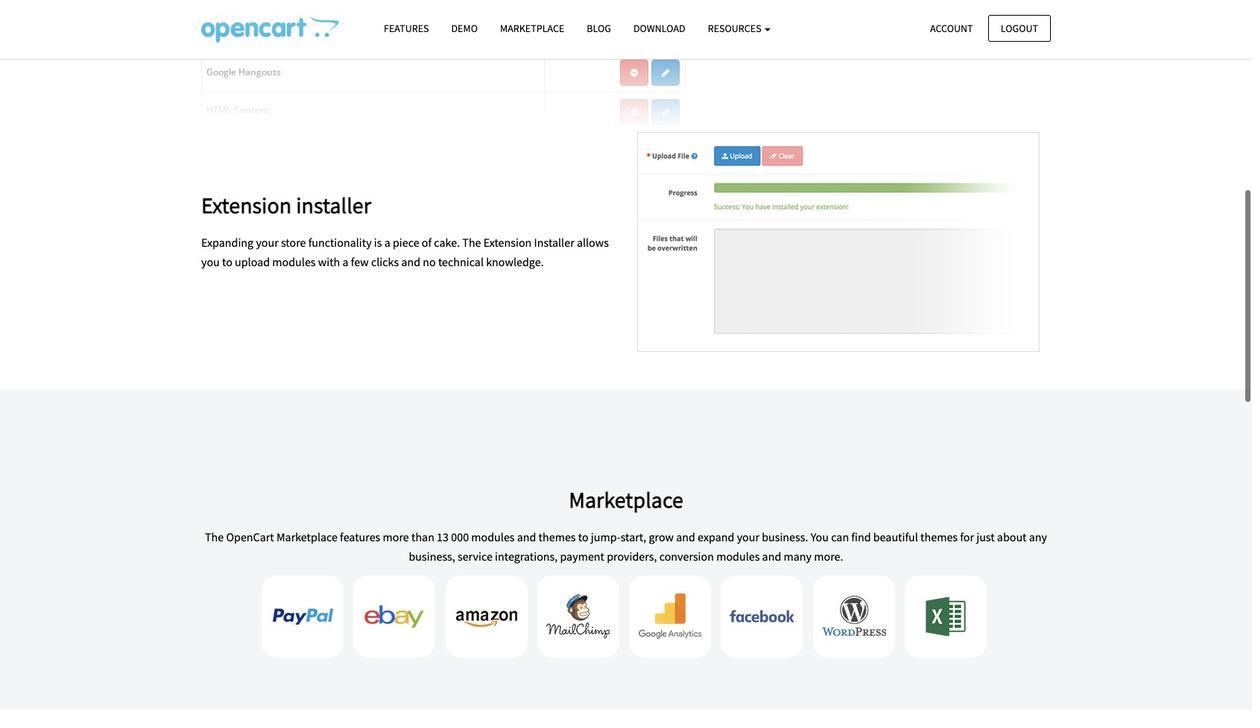 Task type: locate. For each thing, give the bounding box(es) containing it.
features link
[[373, 16, 440, 42]]

your right expand
[[737, 529, 760, 544]]

1 vertical spatial the
[[205, 529, 224, 544]]

of
[[422, 235, 432, 250]]

0 horizontal spatial marketplace
[[277, 529, 338, 544]]

about
[[998, 529, 1027, 544]]

to
[[222, 254, 233, 269], [578, 529, 589, 544]]

the left "opencart"
[[205, 529, 224, 544]]

extension
[[201, 191, 292, 219], [484, 235, 532, 250]]

more.
[[814, 548, 844, 563]]

logout link
[[989, 15, 1051, 42]]

ebay image
[[354, 575, 436, 657]]

marketplace inside the opencart marketplace features more than 13 000 modules and themes to jump-start, grow and expand your business. you can find beautiful themes for just about any business, service integrations, payment providers, conversion modules and many more.
[[277, 529, 338, 544]]

paypal image
[[262, 575, 344, 657]]

marketplace left features at the left of the page
[[277, 529, 338, 544]]

to right you
[[222, 254, 233, 269]]

facebook image
[[721, 575, 803, 657]]

start,
[[621, 529, 647, 544]]

0 horizontal spatial themes
[[539, 529, 576, 544]]

the inside the opencart marketplace features more than 13 000 modules and themes to jump-start, grow and expand your business. you can find beautiful themes for just about any business, service integrations, payment providers, conversion modules and many more.
[[205, 529, 224, 544]]

0 horizontal spatial your
[[256, 235, 279, 250]]

to up payment
[[578, 529, 589, 544]]

download link
[[623, 16, 697, 42]]

upload
[[235, 254, 270, 269]]

2 horizontal spatial modules
[[717, 548, 760, 563]]

1 vertical spatial marketplace
[[569, 485, 684, 514]]

0 horizontal spatial modules
[[272, 254, 316, 269]]

blog
[[587, 22, 611, 35]]

opencart
[[226, 529, 274, 544]]

expanding your store functionality is a piece of cake. the extension installer allows you to upload modules with a few clicks and no technical knowledge.
[[201, 235, 609, 269]]

1 horizontal spatial themes
[[921, 529, 958, 544]]

1 vertical spatial modules
[[471, 529, 515, 544]]

modules up "service"
[[471, 529, 515, 544]]

the inside expanding your store functionality is a piece of cake. the extension installer allows you to upload modules with a few clicks and no technical knowledge.
[[463, 235, 481, 250]]

extension up expanding
[[201, 191, 292, 219]]

1 horizontal spatial the
[[463, 235, 481, 250]]

0 vertical spatial a
[[385, 235, 391, 250]]

and left no
[[401, 254, 421, 269]]

you
[[201, 254, 220, 269]]

1 horizontal spatial marketplace
[[500, 22, 565, 35]]

your
[[256, 235, 279, 250], [737, 529, 760, 544]]

installer
[[296, 191, 371, 219]]

modules
[[272, 254, 316, 269], [471, 529, 515, 544], [717, 548, 760, 563]]

0 horizontal spatial the
[[205, 529, 224, 544]]

providers,
[[607, 548, 657, 563]]

2 vertical spatial marketplace
[[277, 529, 338, 544]]

demo
[[451, 22, 478, 35]]

1 horizontal spatial your
[[737, 529, 760, 544]]

payment
[[560, 548, 605, 563]]

account link
[[918, 15, 986, 42]]

your inside expanding your store functionality is a piece of cake. the extension installer allows you to upload modules with a few clicks and no technical knowledge.
[[256, 235, 279, 250]]

store
[[281, 235, 306, 250]]

extension installer image
[[638, 132, 1040, 352]]

1 horizontal spatial extension
[[484, 235, 532, 250]]

a right "is"
[[385, 235, 391, 250]]

modules down expand
[[717, 548, 760, 563]]

more
[[383, 529, 409, 544]]

marketplace
[[500, 22, 565, 35], [569, 485, 684, 514], [277, 529, 338, 544]]

grow
[[649, 529, 674, 544]]

0 vertical spatial the
[[463, 235, 481, 250]]

clicks
[[371, 254, 399, 269]]

marketplace left blog at the left top of the page
[[500, 22, 565, 35]]

extension up the knowledge.
[[484, 235, 532, 250]]

find
[[852, 529, 871, 544]]

the up technical
[[463, 235, 481, 250]]

0 vertical spatial modules
[[272, 254, 316, 269]]

0 horizontal spatial extension
[[201, 191, 292, 219]]

allows
[[577, 235, 609, 250]]

features
[[384, 22, 429, 35]]

themes left for
[[921, 529, 958, 544]]

0 horizontal spatial to
[[222, 254, 233, 269]]

marketplace up start,
[[569, 485, 684, 514]]

opencart extensions image
[[201, 0, 686, 132]]

your up 'upload'
[[256, 235, 279, 250]]

0 vertical spatial your
[[256, 235, 279, 250]]

and
[[401, 254, 421, 269], [517, 529, 536, 544], [676, 529, 696, 544], [762, 548, 782, 563]]

1 vertical spatial to
[[578, 529, 589, 544]]

1 vertical spatial extension
[[484, 235, 532, 250]]

0 vertical spatial marketplace
[[500, 22, 565, 35]]

is
[[374, 235, 382, 250]]

1 themes from the left
[[539, 529, 576, 544]]

1 horizontal spatial to
[[578, 529, 589, 544]]

features
[[340, 529, 381, 544]]

excel image
[[905, 575, 987, 657]]

marketplace link
[[489, 16, 576, 42]]

0 horizontal spatial a
[[343, 254, 349, 269]]

business.
[[762, 529, 809, 544]]

just
[[977, 529, 995, 544]]

themes up payment
[[539, 529, 576, 544]]

a
[[385, 235, 391, 250], [343, 254, 349, 269]]

a left few
[[343, 254, 349, 269]]

themes
[[539, 529, 576, 544], [921, 529, 958, 544]]

download
[[634, 22, 686, 35]]

modules down store
[[272, 254, 316, 269]]

1 horizontal spatial modules
[[471, 529, 515, 544]]

the
[[463, 235, 481, 250], [205, 529, 224, 544]]

1 vertical spatial your
[[737, 529, 760, 544]]

your inside the opencart marketplace features more than 13 000 modules and themes to jump-start, grow and expand your business. you can find beautiful themes for just about any business, service integrations, payment providers, conversion modules and many more.
[[737, 529, 760, 544]]

functionality
[[308, 235, 372, 250]]

demo link
[[440, 16, 489, 42]]

0 vertical spatial to
[[222, 254, 233, 269]]



Task type: describe. For each thing, give the bounding box(es) containing it.
you
[[811, 529, 829, 544]]

resources link
[[697, 16, 783, 42]]

knowledge.
[[486, 254, 544, 269]]

extension inside expanding your store functionality is a piece of cake. the extension installer allows you to upload modules with a few clicks and no technical knowledge.
[[484, 235, 532, 250]]

extension installer
[[201, 191, 371, 219]]

and down business.
[[762, 548, 782, 563]]

expand
[[698, 529, 735, 544]]

to inside expanding your store functionality is a piece of cake. the extension installer allows you to upload modules with a few clicks and no technical knowledge.
[[222, 254, 233, 269]]

the opencart marketplace features more than 13 000 modules and themes to jump-start, grow and expand your business. you can find beautiful themes for just about any business, service integrations, payment providers, conversion modules and many more.
[[205, 529, 1048, 563]]

1 horizontal spatial a
[[385, 235, 391, 250]]

13
[[437, 529, 449, 544]]

2 horizontal spatial marketplace
[[569, 485, 684, 514]]

for
[[961, 529, 975, 544]]

jump-
[[591, 529, 621, 544]]

and inside expanding your store functionality is a piece of cake. the extension installer allows you to upload modules with a few clicks and no technical knowledge.
[[401, 254, 421, 269]]

marketplace inside marketplace link
[[500, 22, 565, 35]]

word press image
[[813, 575, 895, 657]]

google analytics image
[[629, 575, 711, 657]]

than
[[412, 529, 435, 544]]

integrations,
[[495, 548, 558, 563]]

technical
[[438, 254, 484, 269]]

logout
[[1001, 21, 1039, 35]]

0 vertical spatial extension
[[201, 191, 292, 219]]

blog link
[[576, 16, 623, 42]]

expanding
[[201, 235, 254, 250]]

business,
[[409, 548, 455, 563]]

beautiful
[[874, 529, 919, 544]]

piece
[[393, 235, 420, 250]]

account
[[931, 21, 973, 35]]

1 vertical spatial a
[[343, 254, 349, 269]]

2 themes from the left
[[921, 529, 958, 544]]

and up 'integrations,'
[[517, 529, 536, 544]]

can
[[832, 529, 849, 544]]

service
[[458, 548, 493, 563]]

2 vertical spatial modules
[[717, 548, 760, 563]]

opencart - features image
[[201, 16, 339, 43]]

any
[[1030, 529, 1048, 544]]

no
[[423, 254, 436, 269]]

few
[[351, 254, 369, 269]]

resources
[[708, 22, 764, 35]]

and up conversion
[[676, 529, 696, 544]]

mailchimp image
[[538, 575, 620, 657]]

with
[[318, 254, 340, 269]]

000
[[451, 529, 469, 544]]

modules inside expanding your store functionality is a piece of cake. the extension installer allows you to upload modules with a few clicks and no technical knowledge.
[[272, 254, 316, 269]]

many
[[784, 548, 812, 563]]

conversion
[[660, 548, 714, 563]]

amazon image
[[446, 575, 528, 657]]

cake.
[[434, 235, 460, 250]]

to inside the opencart marketplace features more than 13 000 modules and themes to jump-start, grow and expand your business. you can find beautiful themes for just about any business, service integrations, payment providers, conversion modules and many more.
[[578, 529, 589, 544]]

installer
[[534, 235, 575, 250]]



Task type: vqa. For each thing, say whether or not it's contained in the screenshot.
leftmost address
no



